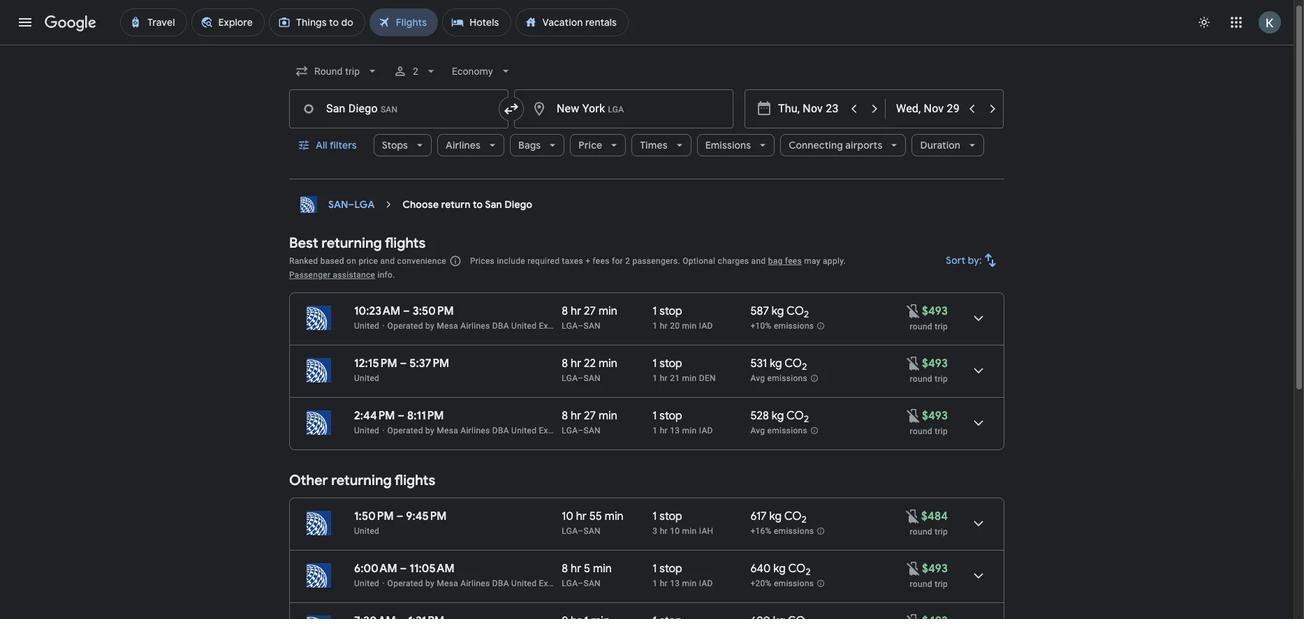 Task type: locate. For each thing, give the bounding box(es) containing it.
min left iah
[[682, 527, 697, 537]]

mesa down the 11:05 am at the left bottom of page
[[437, 579, 458, 589]]

stop
[[660, 305, 683, 319], [660, 357, 683, 371], [660, 409, 683, 423], [660, 510, 683, 524], [660, 563, 683, 577]]

avg down the '531'
[[751, 374, 765, 384]]

kg for 640
[[774, 563, 786, 577]]

1 vertical spatial operated
[[388, 426, 423, 436]]

iad for 640
[[699, 579, 713, 589]]

2 493 us dollars text field from the top
[[922, 409, 948, 423]]

2 inside the 640 kg co 2
[[806, 567, 811, 579]]

operated by mesa airlines dba united express for 10:23 am – 3:50 pm
[[388, 321, 570, 331]]

1 vertical spatial avg
[[751, 426, 765, 436]]

1 vertical spatial this price for this flight doesn't include overhead bin access. if you need a carry-on bag, use the bags filter to update prices. image
[[905, 508, 922, 525]]

5 stop from the top
[[660, 563, 683, 577]]

1 8 from the top
[[562, 305, 568, 319]]

min down layover (1 of 1) is a 1 hr 21 min layover at denver international airport in denver. element
[[682, 426, 697, 436]]

2 27 from the top
[[584, 409, 596, 423]]

this price for this flight doesn't include overhead bin access. if you need a carry-on bag, use the bags filter to update prices. image for 531
[[906, 303, 922, 320]]

0 vertical spatial layover (1 of 1) is a 1 hr 13 min layover at dulles international airport in washington. element
[[653, 426, 744, 437]]

by
[[426, 321, 435, 331], [426, 426, 435, 436], [426, 579, 435, 589]]

+16%
[[751, 527, 772, 537]]

san inside 8 hr 22 min lga – san
[[584, 374, 601, 384]]

passenger assistance button
[[289, 270, 375, 280]]

2 1 stop 1 hr 13 min iad from the top
[[653, 563, 713, 589]]

operated by mesa airlines dba united express down the 11:05 am at the left bottom of page
[[388, 579, 570, 589]]

emissions down the 640 kg co 2
[[774, 579, 814, 589]]

co up +16% emissions
[[785, 510, 802, 524]]

round down the $484
[[910, 528, 933, 537]]

co inside the 640 kg co 2
[[789, 563, 806, 577]]

1 stop flight. element
[[653, 305, 683, 321], [653, 357, 683, 373], [653, 409, 683, 426], [653, 510, 683, 526], [653, 563, 683, 579], [653, 615, 683, 620]]

min down for
[[599, 305, 618, 319]]

1:50 pm – 9:45 pm united
[[354, 510, 447, 537]]

8 inside 8 hr 22 min lga – san
[[562, 357, 568, 371]]

by down 8:11 pm
[[426, 426, 435, 436]]

fees right + at the top left of page
[[593, 256, 610, 266]]

8 left 5
[[562, 563, 568, 577]]

connecting airports button
[[781, 129, 907, 162]]

co for 617
[[785, 510, 802, 524]]

kg for 587
[[772, 305, 784, 319]]

round trip down $493 text field
[[910, 375, 948, 384]]

operated down leaves laguardia airport at 6:00 am on wednesday, november 29 and arrives at san diego international airport at 11:05 am on wednesday, november 29. element
[[388, 579, 423, 589]]

hr inside 10 hr 55 min lga – san
[[576, 510, 587, 524]]

3 round from the top
[[910, 427, 933, 437]]

1 horizontal spatial and
[[752, 256, 766, 266]]

round
[[910, 322, 933, 332], [910, 375, 933, 384], [910, 427, 933, 437], [910, 528, 933, 537], [910, 580, 933, 590]]

1 express from the top
[[539, 321, 570, 331]]

on
[[347, 256, 356, 266]]

and right "price"
[[380, 256, 395, 266]]

1 trip from the top
[[935, 322, 948, 332]]

+10%
[[751, 322, 772, 331]]

Departure time: 6:00 AM. text field
[[354, 563, 397, 577]]

1 vertical spatial mesa
[[437, 426, 458, 436]]

528
[[751, 409, 769, 423]]

co inside 617 kg co 2
[[785, 510, 802, 524]]

0 vertical spatial 10
[[562, 510, 574, 524]]

4 8 from the top
[[562, 563, 568, 577]]

$493 for 587
[[922, 305, 948, 319]]

8 hr 22 min lga – san
[[562, 357, 618, 384]]

$493 for 640
[[922, 563, 948, 577]]

operated for 3:50 pm
[[388, 321, 423, 331]]

493 us dollars text field left flight details. leaves laguardia airport at 10:23 am on wednesday, november 29 and arrives at san diego international airport at 3:50 pm on wednesday, november 29. image
[[922, 305, 948, 319]]

san down 5
[[584, 579, 601, 589]]

2 express from the top
[[539, 426, 570, 436]]

avg emissions down 528 kg co 2
[[751, 426, 808, 436]]

6:00 am – 11:05 am
[[354, 563, 455, 577]]

duration
[[921, 139, 961, 152]]

ranked
[[289, 256, 318, 266]]

Arrival time: 1:31 PM. text field
[[408, 615, 445, 620]]

0 vertical spatial operated
[[388, 321, 423, 331]]

2 vertical spatial 493 us dollars text field
[[922, 615, 948, 620]]

airlines button
[[438, 129, 505, 162]]

5 round trip from the top
[[910, 580, 948, 590]]

diego
[[505, 198, 533, 211]]

1 avg from the top
[[751, 374, 765, 384]]

round trip left flight details. leaves laguardia airport at 2:44 pm on wednesday, november 29 and arrives at san diego international airport at 8:11 pm on wednesday, november 29. "image"
[[910, 427, 948, 437]]

2 avg from the top
[[751, 426, 765, 436]]

emissions
[[706, 139, 751, 152]]

iad
[[699, 321, 713, 331], [699, 426, 713, 436], [699, 579, 713, 589]]

2 $493 from the top
[[922, 357, 948, 371]]

0 vertical spatial this price for this flight doesn't include overhead bin access. if you need a carry-on bag, use the bags filter to update prices. image
[[906, 303, 922, 320]]

2 inside 587 kg co 2
[[804, 309, 809, 321]]

all filters
[[316, 139, 357, 152]]

0 vertical spatial total duration 8 hr 27 min. element
[[562, 305, 653, 321]]

1 vertical spatial iad
[[699, 426, 713, 436]]

2 avg emissions from the top
[[751, 426, 808, 436]]

fees right bag at the top of the page
[[785, 256, 802, 266]]

0 vertical spatial avg
[[751, 374, 765, 384]]

1 vertical spatial 493 us dollars text field
[[922, 409, 948, 423]]

1 vertical spatial 8 hr 27 min lga – san
[[562, 409, 618, 436]]

3 express from the top
[[539, 579, 570, 589]]

4 round from the top
[[910, 528, 933, 537]]

3 trip from the top
[[935, 427, 948, 437]]

5 round from the top
[[910, 580, 933, 590]]

kg inside 617 kg co 2
[[770, 510, 782, 524]]

sort
[[946, 254, 966, 267]]

iad for 528
[[699, 426, 713, 436]]

1 layover (1 of 1) is a 1 hr 13 min layover at dulles international airport in washington. element from the top
[[653, 426, 744, 437]]

united inside 1:50 pm – 9:45 pm united
[[354, 527, 380, 537]]

+16% emissions
[[751, 527, 814, 537]]

3 mesa from the top
[[437, 579, 458, 589]]

leaves laguardia airport at 6:00 am on wednesday, november 29 and arrives at san diego international airport at 11:05 am on wednesday, november 29. element
[[354, 563, 455, 577]]

flights for best returning flights
[[385, 235, 426, 252]]

2 operated by mesa airlines dba united express from the top
[[388, 426, 570, 436]]

1 stop 1 hr 13 min iad down layover (1 of 1) is a 3 hr 10 min layover at george bush intercontinental airport in houston. element
[[653, 563, 713, 589]]

2
[[413, 66, 419, 77], [626, 256, 630, 266], [804, 309, 809, 321], [802, 361, 807, 373], [804, 414, 809, 426], [802, 514, 807, 526], [806, 567, 811, 579]]

10 left 55
[[562, 510, 574, 524]]

1 vertical spatial dba
[[492, 426, 509, 436]]

emissions button
[[697, 129, 775, 162]]

co inside 587 kg co 2
[[787, 305, 804, 319]]

flight details. leaves laguardia airport at 2:44 pm on wednesday, november 29 and arrives at san diego international airport at 8:11 pm on wednesday, november 29. image
[[962, 407, 996, 440]]

13
[[670, 426, 680, 436], [670, 579, 680, 589]]

dba for 3:50 pm
[[492, 321, 509, 331]]

7 1 from the top
[[653, 510, 657, 524]]

3 iad from the top
[[699, 579, 713, 589]]

2 trip from the top
[[935, 375, 948, 384]]

8
[[562, 305, 568, 319], [562, 357, 568, 371], [562, 409, 568, 423], [562, 563, 568, 577]]

price
[[579, 139, 603, 152]]

round for 640
[[910, 580, 933, 590]]

returning
[[322, 235, 382, 252], [331, 472, 392, 490]]

1 operated by mesa airlines dba united express from the top
[[388, 321, 570, 331]]

lga for 11:05 am
[[562, 579, 578, 589]]

617
[[751, 510, 767, 524]]

1 vertical spatial this price for this flight doesn't include overhead bin access. if you need a carry-on bag, use the bags filter to update prices. image
[[906, 408, 922, 425]]

8 down 8 hr 22 min lga – san
[[562, 409, 568, 423]]

emissions for 587
[[774, 322, 814, 331]]

trip
[[935, 322, 948, 332], [935, 375, 948, 384], [935, 427, 948, 437], [935, 528, 948, 537], [935, 580, 948, 590]]

round up $493 text field
[[910, 322, 933, 332]]

1 stop 1 hr 13 min iad for 528
[[653, 409, 713, 436]]

min inside 8 hr 22 min lga – san
[[599, 357, 618, 371]]

3 dba from the top
[[492, 579, 509, 589]]

trip for 528
[[935, 427, 948, 437]]

– up 8 hr 22 min lga – san
[[578, 321, 584, 331]]

12:15 pm
[[354, 357, 397, 371]]

san
[[485, 198, 502, 211]]

airlines for 3:50 pm
[[461, 321, 490, 331]]

8 hr 27 min lga – san up 22
[[562, 305, 618, 331]]

3 by from the top
[[426, 579, 435, 589]]

all filters button
[[289, 129, 368, 162]]

1 stop from the top
[[660, 305, 683, 319]]

8 inside 8 hr 5 min lga – san
[[562, 563, 568, 577]]

this price for this flight doesn't include overhead bin access. if you need a carry-on bag, use the bags filter to update prices. image up $493 text field
[[906, 303, 922, 320]]

min right 21
[[682, 374, 697, 384]]

express for 2:44 pm – 8:11 pm
[[539, 426, 570, 436]]

lga up 8 hr 22 min lga – san
[[562, 321, 578, 331]]

hr right 3
[[660, 527, 668, 537]]

0 vertical spatial 493 us dollars text field
[[922, 305, 948, 319]]

lga down 8 hr 22 min lga – san
[[562, 426, 578, 436]]

san up best returning flights
[[328, 198, 348, 211]]

this price for this flight doesn't include overhead bin access. if you need a carry-on bag, use the bags filter to update prices. image for 640
[[905, 508, 922, 525]]

0 horizontal spatial 10
[[562, 510, 574, 524]]

3 8 from the top
[[562, 409, 568, 423]]

2 inside 528 kg co 2
[[804, 414, 809, 426]]

co up +10% emissions
[[787, 305, 804, 319]]

1 vertical spatial flights
[[395, 472, 436, 490]]

total duration 8 hr 27 min. element for 587
[[562, 305, 653, 321]]

6 1 from the top
[[653, 426, 658, 436]]

co inside 528 kg co 2
[[787, 409, 804, 423]]

1 dba from the top
[[492, 321, 509, 331]]

2 stop from the top
[[660, 357, 683, 371]]

2 vertical spatial mesa
[[437, 579, 458, 589]]

3 operated by mesa airlines dba united express from the top
[[388, 579, 570, 589]]

– right 6:00 am text field on the left
[[400, 563, 407, 577]]

stop inside 1 stop 3 hr 10 min iah
[[660, 510, 683, 524]]

1 vertical spatial layover (1 of 1) is a 1 hr 13 min layover at dulles international airport in washington. element
[[653, 579, 744, 590]]

this price for this flight doesn't include overhead bin access. if you need a carry-on bag, use the bags filter to update prices. image
[[906, 355, 922, 372], [906, 408, 922, 425]]

1 stop flight. element for 617
[[653, 510, 683, 526]]

0 vertical spatial avg emissions
[[751, 374, 808, 384]]

lga for 3:50 pm
[[562, 321, 578, 331]]

round trip down '$484' text box in the right bottom of the page
[[910, 528, 948, 537]]

hr inside 8 hr 22 min lga – san
[[571, 357, 582, 371]]

8 left 22
[[562, 357, 568, 371]]

connecting
[[789, 139, 843, 152]]

operated
[[388, 321, 423, 331], [388, 426, 423, 436], [388, 579, 423, 589]]

operated down leaves laguardia airport at 2:44 pm on wednesday, november 29 and arrives at san diego international airport at 8:11 pm on wednesday, november 29. element
[[388, 426, 423, 436]]

hr inside 1 stop 1 hr 20 min iad
[[660, 321, 668, 331]]

13 for 8 hr 5 min
[[670, 579, 680, 589]]

1 vertical spatial operated by mesa airlines dba united express
[[388, 426, 570, 436]]

1 avg emissions from the top
[[751, 374, 808, 384]]

1 vertical spatial 27
[[584, 409, 596, 423]]

learn more about ranking image
[[449, 255, 462, 268]]

san
[[328, 198, 348, 211], [584, 321, 601, 331], [584, 374, 601, 384], [584, 426, 601, 436], [584, 527, 601, 537], [584, 579, 601, 589]]

1 stop 1 hr 21 min den
[[653, 357, 716, 384]]

3 operated from the top
[[388, 579, 423, 589]]

8 hr 27 min lga – san down 8 hr 22 min lga – san
[[562, 409, 618, 436]]

8 hr 27 min lga – san for 3:50 pm
[[562, 305, 618, 331]]

0 vertical spatial by
[[426, 321, 435, 331]]

iad down iah
[[699, 579, 713, 589]]

emissions
[[774, 322, 814, 331], [768, 374, 808, 384], [768, 426, 808, 436], [774, 527, 814, 537], [774, 579, 814, 589]]

1 $493 from the top
[[922, 305, 948, 319]]

27 down prices include required taxes + fees for 2 passengers. optional charges and bag fees may apply. passenger assistance
[[584, 305, 596, 319]]

0 vertical spatial 27
[[584, 305, 596, 319]]

stop for 640
[[660, 563, 683, 577]]

2 this price for this flight doesn't include overhead bin access. if you need a carry-on bag, use the bags filter to update prices. image from the top
[[906, 408, 922, 425]]

kg inside 587 kg co 2
[[772, 305, 784, 319]]

2 inside prices include required taxes + fees for 2 passengers. optional charges and bag fees may apply. passenger assistance
[[626, 256, 630, 266]]

13 down 21
[[670, 426, 680, 436]]

round trip down $493 text box at the right bottom of page
[[910, 580, 948, 590]]

total duration 8 hr 27 min. element down 8 hr 22 min lga – san
[[562, 409, 653, 426]]

co right the 528
[[787, 409, 804, 423]]

4 stop from the top
[[660, 510, 683, 524]]

None search field
[[289, 55, 1005, 180]]

san for 3:50 pm
[[584, 321, 601, 331]]

2 total duration 8 hr 27 min. element from the top
[[562, 409, 653, 426]]

flights up "convenience"
[[385, 235, 426, 252]]

layover (1 of 1) is a 1 hr 13 min layover at dulles international airport in washington. element
[[653, 426, 744, 437], [653, 579, 744, 590]]

min
[[599, 305, 618, 319], [682, 321, 697, 331], [599, 357, 618, 371], [682, 374, 697, 384], [599, 409, 618, 423], [682, 426, 697, 436], [605, 510, 624, 524], [682, 527, 697, 537], [593, 563, 612, 577], [682, 579, 697, 589]]

2 vertical spatial by
[[426, 579, 435, 589]]

2 vertical spatial operated by mesa airlines dba united express
[[388, 579, 570, 589]]

filters
[[330, 139, 357, 152]]

hr inside 1 stop 1 hr 21 min den
[[660, 374, 668, 384]]

all
[[316, 139, 328, 152]]

kg inside 531 kg co 2
[[770, 357, 782, 371]]

san inside 8 hr 5 min lga – san
[[584, 579, 601, 589]]

min right 22
[[599, 357, 618, 371]]

$493 for 528
[[922, 409, 948, 423]]

by down 3:50 pm
[[426, 321, 435, 331]]

5
[[584, 563, 591, 577]]

hr left 22
[[571, 357, 582, 371]]

0 vertical spatial this price for this flight doesn't include overhead bin access. if you need a carry-on bag, use the bags filter to update prices. image
[[906, 355, 922, 372]]

iad right 20
[[699, 321, 713, 331]]

layover (1 of 1) is a 1 hr 13 min layover at dulles international airport in washington. element for 528
[[653, 426, 744, 437]]

5:37 pm
[[410, 357, 450, 371]]

kg up "+20% emissions"
[[774, 563, 786, 577]]

$493 left flight details. leaves laguardia airport at 10:23 am on wednesday, november 29 and arrives at san diego international airport at 3:50 pm on wednesday, november 29. image
[[922, 305, 948, 319]]

2 inside 617 kg co 2
[[802, 514, 807, 526]]

2 vertical spatial iad
[[699, 579, 713, 589]]

Departure time: 2:44 PM. text field
[[354, 409, 395, 423]]

operated by mesa airlines dba united express down 3:50 pm
[[388, 321, 570, 331]]

2 round from the top
[[910, 375, 933, 384]]

co for 640
[[789, 563, 806, 577]]

0 vertical spatial 8 hr 27 min lga – san
[[562, 305, 618, 331]]

san down 22
[[584, 374, 601, 384]]

min right 20
[[682, 321, 697, 331]]

1 horizontal spatial fees
[[785, 256, 802, 266]]

3 stop from the top
[[660, 409, 683, 423]]

3 1 stop flight. element from the top
[[653, 409, 683, 426]]

leaves laguardia airport at 12:15 pm on wednesday, november 29 and arrives at san diego international airport at 5:37 pm on wednesday, november 29. element
[[354, 357, 450, 371]]

2 and from the left
[[752, 256, 766, 266]]

avg emissions
[[751, 374, 808, 384], [751, 426, 808, 436]]

flights up the 9:45 pm
[[395, 472, 436, 490]]

stop down layover (1 of 1) is a 3 hr 10 min layover at george bush intercontinental airport in houston. element
[[660, 563, 683, 577]]

co right the '531'
[[785, 357, 802, 371]]

0 vertical spatial 13
[[670, 426, 680, 436]]

– right departure time: 1:50 pm. text box
[[397, 510, 403, 524]]

hr left 5
[[571, 563, 582, 577]]

total duration 9 hr 1 min. element
[[562, 615, 653, 620]]

san for 8:11 pm
[[584, 426, 601, 436]]

1 round trip from the top
[[910, 322, 948, 332]]

1 vertical spatial 1 stop 1 hr 13 min iad
[[653, 563, 713, 589]]

1 8 hr 27 min lga – san from the top
[[562, 305, 618, 331]]

0 vertical spatial express
[[539, 321, 570, 331]]

2 vertical spatial this price for this flight doesn't include overhead bin access. if you need a carry-on bag, use the bags filter to update prices. image
[[906, 561, 922, 578]]

1 stop 1 hr 13 min iad down 21
[[653, 409, 713, 436]]

kg inside the 640 kg co 2
[[774, 563, 786, 577]]

layover (1 of 1) is a 1 hr 13 min layover at dulles international airport in washington. element down layover (1 of 1) is a 3 hr 10 min layover at george bush intercontinental airport in houston. element
[[653, 579, 744, 590]]

8 down prices include required taxes + fees for 2 passengers. optional charges and bag fees may apply. passenger assistance
[[562, 305, 568, 319]]

times button
[[632, 129, 692, 162]]

flight details. leaves laguardia airport at 6:00 am on wednesday, november 29 and arrives at san diego international airport at 11:05 am on wednesday, november 29. image
[[962, 560, 996, 593]]

1 vertical spatial total duration 8 hr 27 min. element
[[562, 409, 653, 426]]

2 operated from the top
[[388, 426, 423, 436]]

mesa for 3:50 pm
[[437, 321, 458, 331]]

hr
[[571, 305, 582, 319], [660, 321, 668, 331], [571, 357, 582, 371], [660, 374, 668, 384], [571, 409, 582, 423], [660, 426, 668, 436], [576, 510, 587, 524], [660, 527, 668, 537], [571, 563, 582, 577], [660, 579, 668, 589]]

1 13 from the top
[[670, 426, 680, 436]]

avg
[[751, 374, 765, 384], [751, 426, 765, 436]]

trip down $493 text box at the right bottom of page
[[935, 580, 948, 590]]

5 trip from the top
[[935, 580, 948, 590]]

1 stop 1 hr 13 min iad
[[653, 409, 713, 436], [653, 563, 713, 589]]

– down total duration 8 hr 5 min. element
[[578, 579, 584, 589]]

1 vertical spatial 10
[[670, 527, 680, 537]]

8 for 3:50 pm
[[562, 305, 568, 319]]

493 us dollars text field down $493 text box at the right bottom of page
[[922, 615, 948, 620]]

3 round trip from the top
[[910, 427, 948, 437]]

None field
[[289, 59, 385, 84], [447, 59, 519, 84], [289, 59, 385, 84], [447, 59, 519, 84]]

2 1 stop flight. element from the top
[[653, 357, 683, 373]]

round trip for 617
[[910, 528, 948, 537]]

1 this price for this flight doesn't include overhead bin access. if you need a carry-on bag, use the bags filter to update prices. image from the top
[[906, 355, 922, 372]]

by:
[[968, 254, 983, 267]]

round for 531
[[910, 375, 933, 384]]

1 vertical spatial returning
[[331, 472, 392, 490]]

3 $493 from the top
[[922, 409, 948, 423]]

1 vertical spatial 13
[[670, 579, 680, 589]]

2 round trip from the top
[[910, 375, 948, 384]]

4 1 stop flight. element from the top
[[653, 510, 683, 526]]

hr left 21
[[660, 374, 668, 384]]

best
[[289, 235, 318, 252]]

round down $493 text field
[[910, 375, 933, 384]]

$493 left flight details. leaves laguardia airport at 6:00 am on wednesday, november 29 and arrives at san diego international airport at 11:05 am on wednesday, november 29. 'image'
[[922, 563, 948, 577]]

8 for 11:05 am
[[562, 563, 568, 577]]

round trip up $493 text field
[[910, 322, 948, 332]]

4 round trip from the top
[[910, 528, 948, 537]]

round for 617
[[910, 528, 933, 537]]

charges
[[718, 256, 749, 266]]

co up "+20% emissions"
[[789, 563, 806, 577]]

lga down total duration 8 hr 5 min. element
[[562, 579, 578, 589]]

price button
[[570, 129, 626, 162]]

2 13 from the top
[[670, 579, 680, 589]]

1 stop flight. element for 528
[[653, 409, 683, 426]]

493 us dollars text field left flight details. leaves laguardia airport at 2:44 pm on wednesday, november 29 and arrives at san diego international airport at 8:11 pm on wednesday, november 29. "image"
[[922, 409, 948, 423]]

hr left 55
[[576, 510, 587, 524]]

0 vertical spatial flights
[[385, 235, 426, 252]]

2 vertical spatial dba
[[492, 579, 509, 589]]

iad down den
[[699, 426, 713, 436]]

1 493 us dollars text field from the top
[[922, 305, 948, 319]]

leaves laguardia airport at 2:44 pm on wednesday, november 29 and arrives at san diego international airport at 8:11 pm on wednesday, november 29. element
[[354, 409, 444, 423]]

13 for 8 hr 27 min
[[670, 426, 680, 436]]

1 horizontal spatial 10
[[670, 527, 680, 537]]

emissions down 531 kg co 2
[[768, 374, 808, 384]]

4 trip from the top
[[935, 528, 948, 537]]

27
[[584, 305, 596, 319], [584, 409, 596, 423]]

1 iad from the top
[[699, 321, 713, 331]]

round trip for 587
[[910, 322, 948, 332]]

– left 3:50 pm
[[403, 305, 410, 319]]

san – lga
[[328, 198, 375, 211]]

10
[[562, 510, 574, 524], [670, 527, 680, 537]]

flights
[[385, 235, 426, 252], [395, 472, 436, 490]]

san down 55
[[584, 527, 601, 537]]

1 by from the top
[[426, 321, 435, 331]]

2 iad from the top
[[699, 426, 713, 436]]

min down 8 hr 22 min lga – san
[[599, 409, 618, 423]]

mesa down 3:50 pm
[[437, 321, 458, 331]]

express for 6:00 am – 11:05 am
[[539, 579, 570, 589]]

1 27 from the top
[[584, 305, 596, 319]]

iad inside 1 stop 1 hr 20 min iad
[[699, 321, 713, 331]]

2 8 from the top
[[562, 357, 568, 371]]

2 by from the top
[[426, 426, 435, 436]]

0 vertical spatial dba
[[492, 321, 509, 331]]

10:23 am
[[354, 305, 401, 319]]

2 vertical spatial operated
[[388, 579, 423, 589]]

0 vertical spatial mesa
[[437, 321, 458, 331]]

1:50 pm
[[354, 510, 394, 524]]

4 $493 from the top
[[922, 563, 948, 577]]

main content
[[289, 191, 1005, 620]]

lga inside 8 hr 22 min lga – san
[[562, 374, 578, 384]]

0 vertical spatial operated by mesa airlines dba united express
[[388, 321, 570, 331]]

emissions for 640
[[774, 579, 814, 589]]

1 total duration 8 hr 27 min. element from the top
[[562, 305, 653, 321]]

1 1 stop 1 hr 13 min iad from the top
[[653, 409, 713, 436]]

5 1 stop flight. element from the top
[[653, 563, 683, 579]]

sort by: button
[[941, 244, 1005, 277]]

and
[[380, 256, 395, 266], [752, 256, 766, 266]]

2 button
[[388, 55, 444, 88]]

3 493 us dollars text field from the top
[[922, 615, 948, 620]]

0 vertical spatial iad
[[699, 321, 713, 331]]

27 for 10:23 am – 3:50 pm
[[584, 305, 596, 319]]

hr down layover (1 of 1) is a 1 hr 21 min layover at denver international airport in denver. element
[[660, 426, 668, 436]]

kg
[[772, 305, 784, 319], [770, 357, 782, 371], [772, 409, 784, 423], [770, 510, 782, 524], [774, 563, 786, 577]]

emissions down 587 kg co 2
[[774, 322, 814, 331]]

1 vertical spatial by
[[426, 426, 435, 436]]

fees
[[593, 256, 610, 266], [785, 256, 802, 266]]

san inside 10 hr 55 min lga – san
[[584, 527, 601, 537]]

lga inside 10 hr 55 min lga – san
[[562, 527, 578, 537]]

trip down '$484' text box in the right bottom of the page
[[935, 528, 948, 537]]

kg for 617
[[770, 510, 782, 524]]

2 layover (1 of 1) is a 1 hr 13 min layover at dulles international airport in washington. element from the top
[[653, 579, 744, 590]]

bag fees button
[[768, 256, 802, 266]]

dba
[[492, 321, 509, 331], [492, 426, 509, 436], [492, 579, 509, 589]]

493 US dollars text field
[[922, 305, 948, 319], [922, 409, 948, 423], [922, 615, 948, 620]]

emissions for 531
[[768, 374, 808, 384]]

– inside 8 hr 22 min lga – san
[[578, 374, 584, 384]]

co inside 531 kg co 2
[[785, 357, 802, 371]]

1 vertical spatial avg emissions
[[751, 426, 808, 436]]

1 operated from the top
[[388, 321, 423, 331]]

2 mesa from the top
[[437, 426, 458, 436]]

main content containing best returning flights
[[289, 191, 1005, 620]]

operated by mesa airlines dba united express down 8:11 pm
[[388, 426, 570, 436]]

1 stop 1 hr 20 min iad
[[653, 305, 713, 331]]

– down total duration 10 hr 55 min. element
[[578, 527, 584, 537]]

this price for this flight doesn't include overhead bin access. if you need a carry-on bag, use the bags filter to update prices. image
[[906, 303, 922, 320], [905, 508, 922, 525], [906, 561, 922, 578]]

1 stop flight. element for 640
[[653, 563, 683, 579]]

0 vertical spatial 1 stop 1 hr 13 min iad
[[653, 409, 713, 436]]

– inside 10 hr 55 min lga – san
[[578, 527, 584, 537]]

– left the 5:37 pm text box
[[400, 357, 407, 371]]

flight details. leaves laguardia airport at 1:50 pm on wednesday, november 29 and arrives at san diego international airport at 9:45 pm on wednesday, november 29. image
[[962, 507, 996, 541]]

stop up layover (1 of 1) is a 3 hr 10 min layover at george bush intercontinental airport in houston. element
[[660, 510, 683, 524]]

1 1 stop flight. element from the top
[[653, 305, 683, 321]]

2 vertical spatial express
[[539, 579, 570, 589]]

express
[[539, 321, 570, 331], [539, 426, 570, 436], [539, 579, 570, 589]]

and left bag at the top of the page
[[752, 256, 766, 266]]

prices
[[470, 256, 495, 266]]

None text field
[[289, 89, 509, 129], [514, 89, 734, 129], [289, 89, 509, 129], [514, 89, 734, 129]]

lga for 9:45 pm
[[562, 527, 578, 537]]

returning for other
[[331, 472, 392, 490]]

swap origin and destination. image
[[503, 101, 520, 117]]

kg inside 528 kg co 2
[[772, 409, 784, 423]]

0 horizontal spatial fees
[[593, 256, 610, 266]]

27 down 8 hr 22 min lga – san
[[584, 409, 596, 423]]

layover (1 of 1) is a 3 hr 10 min layover at george bush intercontinental airport in houston. element
[[653, 526, 744, 537]]

airlines for 11:05 am
[[461, 579, 490, 589]]

san down 8 hr 22 min lga – san
[[584, 426, 601, 436]]

lga inside 8 hr 5 min lga – san
[[562, 579, 578, 589]]

0 vertical spatial returning
[[322, 235, 382, 252]]

2 inside 531 kg co 2
[[802, 361, 807, 373]]

total duration 8 hr 27 min. element
[[562, 305, 653, 321], [562, 409, 653, 426]]

leaves laguardia airport at 10:23 am on wednesday, november 29 and arrives at san diego international airport at 3:50 pm on wednesday, november 29. element
[[354, 305, 454, 319]]

2 8 hr 27 min lga – san from the top
[[562, 409, 618, 436]]

2 dba from the top
[[492, 426, 509, 436]]

lga up best returning flights
[[355, 198, 375, 211]]

mesa down 8:11 pm
[[437, 426, 458, 436]]

emissions for 528
[[768, 426, 808, 436]]

1 and from the left
[[380, 256, 395, 266]]

1 vertical spatial express
[[539, 426, 570, 436]]

stop inside 1 stop 1 hr 21 min den
[[660, 357, 683, 371]]

1 1 from the top
[[653, 305, 657, 319]]

1 mesa from the top
[[437, 321, 458, 331]]

stop inside 1 stop 1 hr 20 min iad
[[660, 305, 683, 319]]

0 horizontal spatial and
[[380, 256, 395, 266]]

1 round from the top
[[910, 322, 933, 332]]

$493 left 'flight details. leaves laguardia airport at 12:15 pm on wednesday, november 29 and arrives at san diego international airport at 5:37 pm on wednesday, november 29.' image
[[922, 357, 948, 371]]

round left flight details. leaves laguardia airport at 2:44 pm on wednesday, november 29 and arrives at san diego international airport at 8:11 pm on wednesday, november 29. "image"
[[910, 427, 933, 437]]

Arrival time: 11:05 AM. text field
[[410, 563, 455, 577]]

this price for this flight doesn't include overhead bin access. if you need a carry-on bag, use the bags filter to update prices. image down the $484
[[906, 561, 922, 578]]

other
[[289, 472, 328, 490]]

trip left flight details. leaves laguardia airport at 2:44 pm on wednesday, november 29 and arrives at san diego international airport at 8:11 pm on wednesday, november 29. "image"
[[935, 427, 948, 437]]



Task type: vqa. For each thing, say whether or not it's contained in the screenshot.
11:58 PM
no



Task type: describe. For each thing, give the bounding box(es) containing it.
11:05 am
[[410, 563, 455, 577]]

round for 587
[[910, 322, 933, 332]]

stop for 617
[[660, 510, 683, 524]]

round for 528
[[910, 427, 933, 437]]

528 kg co 2
[[751, 409, 809, 426]]

required
[[528, 256, 560, 266]]

choose
[[403, 198, 439, 211]]

stop for 531
[[660, 357, 683, 371]]

mesa for 11:05 am
[[437, 579, 458, 589]]

9:45 pm
[[406, 510, 447, 524]]

1 stop 3 hr 10 min iah
[[653, 510, 714, 537]]

returning for best
[[322, 235, 382, 252]]

min inside 1 stop 1 hr 20 min iad
[[682, 321, 697, 331]]

by for 11:05 am
[[426, 579, 435, 589]]

hr down 8 hr 22 min lga – san
[[571, 409, 582, 423]]

operated by mesa airlines dba united express for 2:44 pm – 8:11 pm
[[388, 426, 570, 436]]

co for 531
[[785, 357, 802, 371]]

none search field containing all filters
[[289, 55, 1005, 180]]

1 inside 1 stop 3 hr 10 min iah
[[653, 510, 657, 524]]

co for 528
[[787, 409, 804, 423]]

layover (1 of 1) is a 1 hr 21 min layover at denver international airport in denver. element
[[653, 373, 744, 384]]

8:11 pm
[[407, 409, 444, 423]]

2 fees from the left
[[785, 256, 802, 266]]

san for 5:37 pm
[[584, 374, 601, 384]]

493 US dollars text field
[[922, 563, 948, 577]]

lga for 8:11 pm
[[562, 426, 578, 436]]

– up best returning flights
[[348, 198, 355, 211]]

other returning flights
[[289, 472, 436, 490]]

assistance
[[333, 270, 375, 280]]

best returning flights
[[289, 235, 426, 252]]

kg for 531
[[770, 357, 782, 371]]

Departure time: 1:50 PM. text field
[[354, 510, 394, 524]]

lga for 5:37 pm
[[562, 374, 578, 384]]

dba for 8:11 pm
[[492, 426, 509, 436]]

san for 9:45 pm
[[584, 527, 601, 537]]

airlines for 8:11 pm
[[461, 426, 490, 436]]

min down layover (1 of 1) is a 3 hr 10 min layover at george bush intercontinental airport in houston. element
[[682, 579, 697, 589]]

total duration 8 hr 27 min. element for 528
[[562, 409, 653, 426]]

avg emissions for 531
[[751, 374, 808, 384]]

operated for 11:05 am
[[388, 579, 423, 589]]

den
[[699, 374, 716, 384]]

round trip for 640
[[910, 580, 948, 590]]

hr down prices include required taxes + fees for 2 passengers. optional charges and bag fees may apply. passenger assistance
[[571, 305, 582, 319]]

total duration 8 hr 5 min. element
[[562, 563, 653, 579]]

this price for this flight doesn't include overhead bin access. if you need a carry-on bag, use the bags filter to update prices. image for 528
[[906, 408, 922, 425]]

6 1 stop flight. element from the top
[[653, 615, 683, 620]]

united inside 12:15 pm – 5:37 pm united
[[354, 374, 380, 384]]

operated by mesa airlines dba united express for 6:00 am – 11:05 am
[[388, 579, 570, 589]]

operated for 8:11 pm
[[388, 426, 423, 436]]

optional
[[683, 256, 716, 266]]

10:23 am – 3:50 pm
[[354, 305, 454, 319]]

avg emissions for 528
[[751, 426, 808, 436]]

hr inside 8 hr 5 min lga – san
[[571, 563, 582, 577]]

dba for 11:05 am
[[492, 579, 509, 589]]

Departure time: 12:15 PM. text field
[[354, 357, 397, 371]]

bags
[[519, 139, 541, 152]]

8 for 8:11 pm
[[562, 409, 568, 423]]

min inside 10 hr 55 min lga – san
[[605, 510, 624, 524]]

stops
[[382, 139, 408, 152]]

by for 8:11 pm
[[426, 426, 435, 436]]

8 hr 27 min lga – san for 8:11 pm
[[562, 409, 618, 436]]

duration button
[[912, 129, 985, 162]]

$484
[[922, 510, 948, 524]]

bags button
[[510, 129, 565, 162]]

2 inside popup button
[[413, 66, 419, 77]]

484 US dollars text field
[[922, 510, 948, 524]]

587
[[751, 305, 769, 319]]

617 kg co 2
[[751, 510, 807, 526]]

express for 10:23 am – 3:50 pm
[[539, 321, 570, 331]]

3:50 pm
[[413, 305, 454, 319]]

$493 for 531
[[922, 357, 948, 371]]

sort by:
[[946, 254, 983, 267]]

3
[[653, 527, 658, 537]]

1 fees from the left
[[593, 256, 610, 266]]

2 for 531
[[802, 361, 807, 373]]

convenience
[[397, 256, 446, 266]]

san for 11:05 am
[[584, 579, 601, 589]]

airlines inside airlines popup button
[[446, 139, 481, 152]]

2:44 pm
[[354, 409, 395, 423]]

1 stop flight. element for 587
[[653, 305, 683, 321]]

2 for 587
[[804, 309, 809, 321]]

may
[[804, 256, 821, 266]]

2 for 640
[[806, 567, 811, 579]]

Arrival time: 5:37 PM. text field
[[410, 357, 450, 371]]

bag
[[768, 256, 783, 266]]

9 1 from the top
[[653, 579, 658, 589]]

493 us dollars text field for 528
[[922, 409, 948, 423]]

2 for 528
[[804, 414, 809, 426]]

and inside prices include required taxes + fees for 2 passengers. optional charges and bag fees may apply. passenger assistance
[[752, 256, 766, 266]]

10 inside 1 stop 3 hr 10 min iah
[[670, 527, 680, 537]]

+20%
[[751, 579, 772, 589]]

493 us dollars text field for 587
[[922, 305, 948, 319]]

640
[[751, 563, 771, 577]]

return
[[441, 198, 471, 211]]

5 1 from the top
[[653, 409, 657, 423]]

20
[[670, 321, 680, 331]]

55
[[590, 510, 602, 524]]

Departure text field
[[778, 90, 843, 128]]

total duration 8 hr 22 min. element
[[562, 357, 653, 373]]

531
[[751, 357, 767, 371]]

min inside 8 hr 5 min lga – san
[[593, 563, 612, 577]]

mesa for 8:11 pm
[[437, 426, 458, 436]]

flight details. leaves laguardia airport at 12:15 pm on wednesday, november 29 and arrives at san diego international airport at 5:37 pm on wednesday, november 29. image
[[962, 354, 996, 388]]

10 inside 10 hr 55 min lga – san
[[562, 510, 574, 524]]

iah
[[699, 527, 714, 537]]

587 kg co 2
[[751, 305, 809, 321]]

– down 8 hr 22 min lga – san
[[578, 426, 584, 436]]

layover (1 of 1) is a 1 hr 20 min layover at dulles international airport in washington. element
[[653, 321, 744, 332]]

3 1 from the top
[[653, 357, 657, 371]]

8 for 5:37 pm
[[562, 357, 568, 371]]

stop for 587
[[660, 305, 683, 319]]

8 hr 5 min lga – san
[[562, 563, 612, 589]]

passengers.
[[633, 256, 681, 266]]

for
[[612, 256, 623, 266]]

flights for other returning flights
[[395, 472, 436, 490]]

12:15 pm – 5:37 pm united
[[354, 357, 450, 384]]

Arrival time: 8:11 PM. text field
[[407, 409, 444, 423]]

Arrival time: 9:45 PM. text field
[[406, 510, 447, 524]]

Departure time: 7:30 AM. text field
[[354, 615, 396, 620]]

by for 3:50 pm
[[426, 321, 435, 331]]

trip for 587
[[935, 322, 948, 332]]

price
[[359, 256, 378, 266]]

– inside 1:50 pm – 9:45 pm united
[[397, 510, 403, 524]]

2 for 617
[[802, 514, 807, 526]]

leaves laguardia airport at 7:30 am on wednesday, november 29 and arrives at san diego international airport at 1:31 pm on wednesday, november 29. element
[[354, 615, 445, 620]]

– inside 12:15 pm – 5:37 pm united
[[400, 357, 407, 371]]

– left 8:11 pm text field
[[398, 409, 405, 423]]

emissions for 617
[[774, 527, 814, 537]]

taxes
[[562, 256, 583, 266]]

iad for 587
[[699, 321, 713, 331]]

640 kg co 2
[[751, 563, 811, 579]]

to
[[473, 198, 483, 211]]

+
[[586, 256, 591, 266]]

2:44 pm – 8:11 pm
[[354, 409, 444, 423]]

4 1 from the top
[[653, 374, 658, 384]]

hr inside 1 stop 3 hr 10 min iah
[[660, 527, 668, 537]]

leaves laguardia airport at 1:50 pm on wednesday, november 29 and arrives at san diego international airport at 9:45 pm on wednesday, november 29. element
[[354, 510, 447, 524]]

round trip for 531
[[910, 375, 948, 384]]

1 stop 1 hr 13 min iad for 640
[[653, 563, 713, 589]]

kg for 528
[[772, 409, 784, 423]]

prices include required taxes + fees for 2 passengers. optional charges and bag fees may apply. passenger assistance
[[289, 256, 846, 280]]

flight details. leaves laguardia airport at 10:23 am on wednesday, november 29 and arrives at san diego international airport at 3:50 pm on wednesday, november 29. image
[[962, 302, 996, 335]]

stop for 528
[[660, 409, 683, 423]]

27 for 2:44 pm – 8:11 pm
[[584, 409, 596, 423]]

22
[[584, 357, 596, 371]]

493 US dollars text field
[[922, 357, 948, 371]]

hr down layover (1 of 1) is a 3 hr 10 min layover at george bush intercontinental airport in houston. element
[[660, 579, 668, 589]]

include
[[497, 256, 525, 266]]

10 hr 55 min lga – san
[[562, 510, 624, 537]]

+10% emissions
[[751, 322, 814, 331]]

+20% emissions
[[751, 579, 814, 589]]

1 stop flight. element for 531
[[653, 357, 683, 373]]

avg for 528
[[751, 426, 765, 436]]

531 kg co 2
[[751, 357, 807, 373]]

avg for 531
[[751, 374, 765, 384]]

ranked based on price and convenience
[[289, 256, 446, 266]]

min inside 1 stop 1 hr 21 min den
[[682, 374, 697, 384]]

trip for 617
[[935, 528, 948, 537]]

change appearance image
[[1188, 6, 1222, 39]]

layover (1 of 1) is a 1 hr 13 min layover at dulles international airport in washington. element for 640
[[653, 579, 744, 590]]

min inside 1 stop 3 hr 10 min iah
[[682, 527, 697, 537]]

trip for 640
[[935, 580, 948, 590]]

Return text field
[[897, 90, 961, 128]]

apply.
[[823, 256, 846, 266]]

stops button
[[374, 129, 432, 162]]

main menu image
[[17, 14, 34, 31]]

co for 587
[[787, 305, 804, 319]]

– inside 8 hr 5 min lga – san
[[578, 579, 584, 589]]

connecting airports
[[789, 139, 883, 152]]

trip for 531
[[935, 375, 948, 384]]

choose return to san diego
[[403, 198, 533, 211]]

Arrival time: 3:50 PM. text field
[[413, 305, 454, 319]]

this price for this flight doesn't include overhead bin access. if you need a carry-on bag, use the bags filter to update prices. image for 531
[[906, 355, 922, 372]]

8 1 from the top
[[653, 563, 657, 577]]

2 1 from the top
[[653, 321, 658, 331]]

Departure time: 10:23 AM. text field
[[354, 305, 401, 319]]

times
[[640, 139, 668, 152]]

round trip for 528
[[910, 427, 948, 437]]

21
[[670, 374, 680, 384]]

total duration 10 hr 55 min. element
[[562, 510, 653, 526]]



